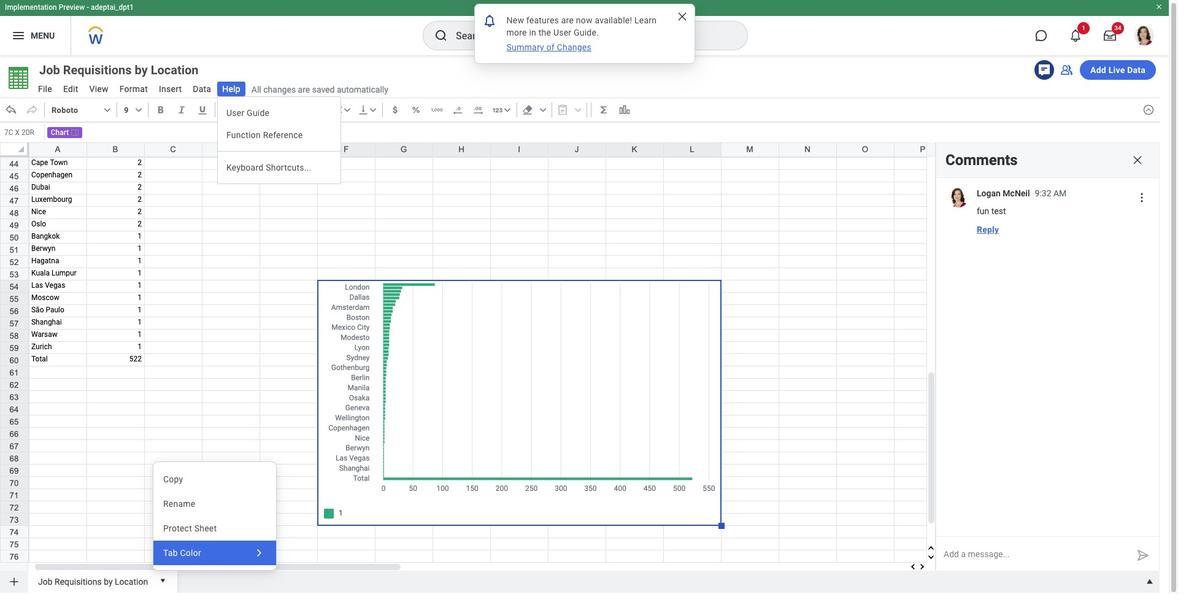 Task type: locate. For each thing, give the bounding box(es) containing it.
1 chevron down small image from the left
[[132, 104, 145, 116]]

chevron right small image
[[252, 546, 266, 560]]

logan mcneil image
[[949, 188, 969, 207]]

1 vertical spatial user
[[226, 108, 245, 118]]

fun test
[[977, 206, 1006, 216]]

roboto
[[52, 105, 78, 114]]

autosum image
[[598, 104, 610, 116]]

justify image
[[11, 28, 26, 43]]

sheet
[[194, 524, 217, 533]]

add live data
[[1091, 65, 1146, 75]]

chevron down small image left align bottom icon
[[341, 104, 353, 116]]

reference
[[263, 130, 303, 140]]

1 vertical spatial job requisitions by location button
[[33, 571, 153, 590]]

add zero image
[[472, 104, 485, 116]]

None text field
[[1, 124, 44, 141]]

by left caret down small image on the left
[[104, 577, 113, 587]]

job
[[39, 63, 60, 77], [38, 577, 53, 587]]

0 vertical spatial data
[[1128, 65, 1146, 75]]

1 horizontal spatial by
[[135, 63, 148, 77]]

data right live
[[1128, 65, 1146, 75]]

0 horizontal spatial chevron down small image
[[132, 104, 145, 116]]

learn
[[635, 15, 657, 25]]

are for features
[[561, 15, 574, 25]]

0 horizontal spatial user
[[226, 108, 245, 118]]

in
[[529, 28, 536, 37]]

send image
[[1136, 548, 1151, 563]]

data inside add live data button
[[1128, 65, 1146, 75]]

bold image
[[154, 104, 167, 116]]

job requisitions by location button
[[33, 61, 221, 79], [33, 571, 153, 590]]

chevron down small image inside '9' dropdown button
[[132, 104, 145, 116]]

reply button
[[972, 220, 1004, 239]]

thousands comma image
[[431, 104, 443, 116]]

changes
[[263, 84, 296, 94]]

1 vertical spatial requisitions
[[55, 577, 102, 587]]

0 horizontal spatial are
[[298, 84, 310, 94]]

1 vertical spatial job requisitions by location
[[38, 577, 148, 587]]

comments
[[946, 152, 1018, 169]]

0 vertical spatial job requisitions by location
[[39, 63, 199, 77]]

1 horizontal spatial chevron down small image
[[501, 104, 514, 116]]

are left now
[[561, 15, 574, 25]]

location
[[151, 63, 199, 77], [115, 577, 148, 587]]

chevron down small image
[[101, 104, 114, 116], [341, 104, 353, 116], [367, 104, 379, 116], [537, 104, 549, 116]]

job up file
[[39, 63, 60, 77]]

chevron down small image left eraser icon
[[501, 104, 514, 116]]

are for changes
[[298, 84, 310, 94]]

Search Workday  search field
[[456, 22, 722, 49]]

am
[[1054, 188, 1067, 198]]

caret up image
[[1144, 576, 1156, 588]]

are
[[561, 15, 574, 25], [298, 84, 310, 94]]

-
[[87, 3, 89, 12]]

view
[[89, 84, 108, 94]]

align bottom image
[[357, 104, 369, 116]]

roboto button
[[47, 100, 114, 120]]

chart
[[51, 128, 69, 137]]

user
[[554, 28, 572, 37], [226, 108, 245, 118]]

by
[[135, 63, 148, 77], [104, 577, 113, 587]]

requisitions for first job requisitions by location button
[[63, 63, 132, 77]]

1 horizontal spatial are
[[561, 15, 574, 25]]

by up menus menu bar
[[135, 63, 148, 77]]

fun
[[977, 206, 990, 216]]

all changes are saved automatically
[[252, 84, 388, 94]]

requisitions
[[63, 63, 132, 77], [55, 577, 102, 587]]

x image
[[676, 10, 688, 23]]

1 vertical spatial are
[[298, 84, 310, 94]]

underline image
[[196, 104, 208, 116]]

are inside the new features are now available! learn more in the user guide. summary of changes
[[561, 15, 574, 25]]

chevron up circle image
[[1143, 104, 1155, 116]]

inbox large image
[[1104, 29, 1116, 42]]

3 chevron down small image from the left
[[367, 104, 379, 116]]

0 vertical spatial job requisitions by location button
[[33, 61, 221, 79]]

chevron down small image right eraser icon
[[537, 104, 549, 116]]

data
[[1128, 65, 1146, 75], [193, 84, 211, 94]]

location left caret down small image on the left
[[115, 577, 148, 587]]

data up underline icon
[[193, 84, 211, 94]]

notifications image
[[482, 13, 497, 28]]

undo l image
[[5, 104, 17, 116]]

are left saved
[[298, 84, 310, 94]]

1 chevron down small image from the left
[[101, 104, 114, 116]]

profile logan mcneil image
[[1135, 26, 1154, 48]]

new features are now available! learn more in the user guide. summary of changes
[[507, 15, 659, 52]]

caret down small image
[[157, 574, 169, 587]]

0 vertical spatial user
[[554, 28, 572, 37]]

1 job requisitions by location button from the top
[[33, 61, 221, 79]]

0 horizontal spatial by
[[104, 577, 113, 587]]

0 vertical spatial by
[[135, 63, 148, 77]]

by for first job requisitions by location button
[[135, 63, 148, 77]]

rename button
[[153, 492, 276, 516]]

shortcuts...
[[266, 163, 312, 172]]

italics image
[[175, 104, 188, 116]]

toolbar container region
[[0, 98, 1138, 122]]

1 vertical spatial location
[[115, 577, 148, 587]]

location up insert
[[151, 63, 199, 77]]

0 vertical spatial job
[[39, 63, 60, 77]]

0 vertical spatial location
[[151, 63, 199, 77]]

user right 'the'
[[554, 28, 572, 37]]

Add a message... text field
[[937, 537, 1132, 571]]

2 job requisitions by location button from the top
[[33, 571, 153, 590]]

copy button
[[153, 467, 276, 492]]

job requisitions by location
[[39, 63, 199, 77], [38, 577, 148, 587]]

user inside help menu
[[226, 108, 245, 118]]

edit
[[63, 84, 78, 94]]

are inside button
[[298, 84, 310, 94]]

user left guide
[[226, 108, 245, 118]]

2 chevron down small image from the left
[[501, 104, 514, 116]]

34 button
[[1097, 22, 1124, 49]]

preview
[[59, 3, 85, 12]]

available!
[[595, 15, 632, 25]]

user guide
[[226, 108, 270, 118]]

summary of changes link
[[505, 41, 593, 53]]

saved
[[312, 84, 335, 94]]

logan
[[977, 188, 1001, 198]]

chevron down small image right 9
[[132, 104, 145, 116]]

adeptai_dpt1
[[91, 3, 134, 12]]

implementation preview -   adeptai_dpt1
[[5, 3, 134, 12]]

dialog
[[474, 4, 695, 64]]

chevron down small image left dollar sign icon
[[367, 104, 379, 116]]

chevron down small image
[[132, 104, 145, 116], [501, 104, 514, 116]]

1 horizontal spatial data
[[1128, 65, 1146, 75]]

1 vertical spatial by
[[104, 577, 113, 587]]

1 horizontal spatial location
[[151, 63, 199, 77]]

menu containing copy
[[153, 467, 276, 565]]

job right add footer ws icon
[[38, 577, 53, 587]]

1 horizontal spatial user
[[554, 28, 572, 37]]

0 horizontal spatial data
[[193, 84, 211, 94]]

1 vertical spatial job
[[38, 577, 53, 587]]

grid
[[0, 0, 1178, 586]]

dollar sign image
[[389, 104, 401, 116]]

1 vertical spatial data
[[193, 84, 211, 94]]

0 vertical spatial requisitions
[[63, 63, 132, 77]]

job for second job requisitions by location button from the top
[[38, 577, 53, 587]]

menu
[[31, 30, 55, 40]]

None field
[[1132, 188, 1152, 207]]

related actions vertical image
[[1136, 191, 1148, 204]]

color
[[180, 548, 201, 558]]

0 vertical spatial are
[[561, 15, 574, 25]]

application
[[937, 537, 1159, 571]]

all changes are saved automatically button
[[247, 84, 388, 95]]

chart button
[[47, 127, 82, 138]]

now
[[576, 15, 593, 25]]

requisitions for second job requisitions by location button from the top
[[55, 577, 102, 587]]

menu
[[153, 467, 276, 565]]

chevron down small image left 9
[[101, 104, 114, 116]]

0 horizontal spatial location
[[115, 577, 148, 587]]

9 button
[[120, 100, 145, 120]]

job for first job requisitions by location button
[[39, 63, 60, 77]]



Task type: describe. For each thing, give the bounding box(es) containing it.
1
[[1082, 25, 1086, 31]]

4 chevron down small image from the left
[[537, 104, 549, 116]]

9:32
[[1035, 188, 1052, 198]]

data inside menus menu bar
[[193, 84, 211, 94]]

add
[[1091, 65, 1107, 75]]

notifications large image
[[1070, 29, 1082, 42]]

implementation
[[5, 3, 57, 12]]

by for second job requisitions by location button from the top
[[104, 577, 113, 587]]

tab
[[163, 548, 178, 558]]

more
[[507, 28, 527, 37]]

chart image
[[618, 104, 631, 116]]

comments region
[[937, 143, 1159, 571]]

function
[[226, 130, 261, 140]]

of
[[547, 42, 555, 52]]

guide
[[247, 108, 270, 118]]

keyboard shortcuts...
[[226, 163, 312, 172]]

all
[[252, 84, 261, 94]]

location for second job requisitions by location button from the top
[[115, 577, 148, 587]]

eraser image
[[522, 104, 534, 116]]

chevron down small image inside roboto dropdown button
[[101, 104, 114, 116]]

remove zero image
[[452, 104, 464, 116]]

function reference
[[226, 130, 303, 140]]

mcneil
[[1003, 188, 1030, 198]]

insert
[[159, 84, 182, 94]]

summary
[[507, 42, 544, 52]]

user inside the new features are now available! learn more in the user guide. summary of changes
[[554, 28, 572, 37]]

search image
[[434, 28, 449, 43]]

rename
[[163, 499, 195, 509]]

help
[[222, 84, 240, 94]]

none field inside comments region
[[1132, 188, 1152, 207]]

protect sheet
[[163, 524, 217, 533]]

guide.
[[574, 28, 599, 37]]

file
[[38, 84, 52, 94]]

the
[[539, 28, 551, 37]]

reply
[[977, 225, 999, 234]]

live
[[1109, 65, 1125, 75]]

changes
[[557, 42, 592, 52]]

tab color button
[[153, 541, 276, 565]]

dialog containing new features are now available! learn more in the user guide.
[[474, 4, 695, 64]]

close environment banner image
[[1156, 3, 1163, 10]]

help menu
[[217, 96, 341, 184]]

1 button
[[1062, 22, 1090, 49]]

34
[[1115, 25, 1122, 31]]

protect
[[163, 524, 192, 533]]

test
[[992, 206, 1006, 216]]

menus menu bar
[[32, 80, 247, 99]]

location for first job requisitions by location button
[[151, 63, 199, 77]]

media classroom image
[[1059, 63, 1074, 77]]

job requisitions by location for second job requisitions by location button from the top
[[38, 577, 148, 587]]

automatically
[[337, 84, 388, 94]]

menu banner
[[0, 0, 1169, 55]]

add footer ws image
[[8, 576, 20, 588]]

percentage image
[[410, 104, 422, 116]]

tab color
[[163, 548, 201, 558]]

add live data button
[[1080, 60, 1156, 80]]

activity stream image
[[1037, 63, 1052, 77]]

copy
[[163, 474, 183, 484]]

9
[[124, 105, 129, 114]]

new
[[507, 15, 524, 25]]

features
[[527, 15, 559, 25]]

x image
[[1132, 154, 1144, 166]]

2 chevron down small image from the left
[[341, 104, 353, 116]]

format
[[120, 84, 148, 94]]

protect sheet button
[[153, 516, 276, 541]]

menu button
[[0, 16, 71, 55]]

job requisitions by location for first job requisitions by location button
[[39, 63, 199, 77]]

logan mcneil 9:32 am
[[977, 188, 1067, 198]]

keyboard
[[226, 163, 264, 172]]

numbers image
[[491, 104, 504, 116]]



Task type: vqa. For each thing, say whether or not it's contained in the screenshot.
12
no



